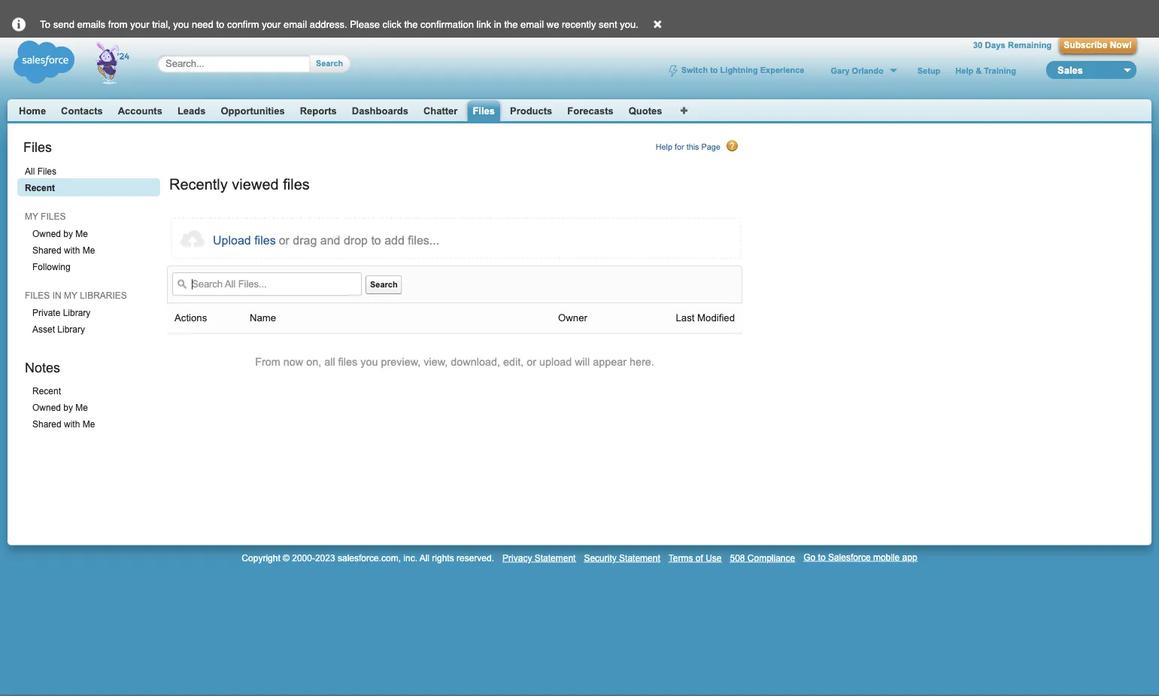 Task type: vqa. For each thing, say whether or not it's contained in the screenshot.
'Dashboards'
yes



Task type: describe. For each thing, give the bounding box(es) containing it.
please
[[350, 19, 380, 30]]

forecasts
[[568, 105, 614, 116]]

info image
[[0, 6, 38, 32]]

in
[[494, 19, 502, 30]]

setup
[[918, 66, 941, 75]]

with inside recent owned by me shared with me
[[64, 419, 80, 429]]

to left add
[[371, 233, 381, 247]]

name
[[250, 312, 276, 324]]

remaining
[[1009, 40, 1052, 50]]

following
[[32, 262, 71, 272]]

experience
[[761, 66, 805, 75]]

here.
[[630, 356, 655, 368]]

emails
[[77, 19, 105, 30]]

all inside all files recent
[[25, 166, 35, 176]]

files inside files in my libraries private library asset library
[[25, 290, 50, 301]]

this
[[687, 142, 700, 152]]

mobile
[[874, 552, 900, 562]]

and
[[320, 233, 341, 247]]

0 horizontal spatial files
[[283, 176, 310, 193]]

preview,
[[381, 356, 421, 368]]

inc.
[[404, 553, 418, 563]]

2 your from the left
[[262, 19, 281, 30]]

drop
[[344, 233, 368, 247]]

help for this page link
[[656, 140, 739, 152]]

confirmation
[[421, 19, 474, 30]]

asset library link
[[25, 320, 160, 338]]

forecasts link
[[568, 105, 614, 116]]

dashboards link
[[352, 105, 409, 116]]

privacy statement link
[[503, 553, 576, 563]]

home link
[[19, 105, 46, 116]]

2 the from the left
[[505, 19, 518, 30]]

help for help & training
[[956, 66, 974, 75]]

in
[[52, 290, 61, 301]]

edit,
[[503, 356, 524, 368]]

of
[[696, 553, 704, 563]]

1 vertical spatial or
[[527, 356, 537, 368]]

trial,
[[152, 19, 171, 30]]

0 horizontal spatial you
[[173, 19, 189, 30]]

1 vertical spatial recent link
[[25, 382, 160, 400]]

switch to lightning experience
[[682, 66, 805, 75]]

owner
[[558, 312, 588, 324]]

files inside my files owned by me shared with me following
[[41, 211, 66, 222]]

0 vertical spatial recent link
[[17, 178, 160, 196]]

reserved.
[[457, 553, 495, 563]]

1 the from the left
[[404, 19, 418, 30]]

accounts
[[118, 105, 163, 116]]

salesforce.com image
[[10, 38, 141, 87]]

1 your from the left
[[130, 19, 149, 30]]

2023
[[315, 553, 335, 563]]

my inside files in my libraries private library asset library
[[64, 290, 77, 301]]

from
[[108, 19, 128, 30]]

help for help for this page
[[656, 142, 673, 152]]

©
[[283, 553, 290, 563]]

recently
[[562, 19, 596, 30]]

send
[[53, 19, 74, 30]]

1 horizontal spatial files
[[338, 356, 358, 368]]

click
[[383, 19, 402, 30]]

by inside recent owned by me shared with me
[[63, 403, 73, 413]]

view,
[[424, 356, 448, 368]]

security statement link
[[584, 553, 661, 563]]

salesforce
[[829, 552, 871, 562]]

products
[[510, 105, 553, 116]]

products link
[[510, 105, 553, 116]]

upload
[[540, 356, 572, 368]]

salesforce.com,
[[338, 553, 401, 563]]

Search All Files... text field
[[172, 272, 362, 296]]

to right need
[[216, 19, 225, 30]]

training
[[985, 66, 1017, 75]]

rights
[[432, 553, 454, 563]]

1 vertical spatial files
[[23, 139, 52, 155]]

my inside my files owned by me shared with me following
[[25, 211, 38, 222]]

asset
[[32, 324, 55, 334]]

you.
[[620, 19, 639, 30]]

1 vertical spatial library
[[57, 324, 85, 334]]

appear
[[593, 356, 627, 368]]

all files recent
[[25, 166, 56, 193]]

download,
[[451, 356, 500, 368]]

compliance
[[748, 553, 796, 563]]

508
[[730, 553, 745, 563]]

private library link
[[25, 303, 160, 321]]

Search... text field
[[166, 58, 295, 70]]

days
[[986, 40, 1006, 50]]

1 vertical spatial you
[[361, 356, 378, 368]]

drag
[[293, 233, 317, 247]]

following link
[[25, 257, 160, 275]]

use
[[706, 553, 722, 563]]

1 shared with me link from the top
[[25, 241, 160, 259]]

actions
[[175, 312, 207, 324]]

libraries
[[80, 290, 127, 301]]

owned inside my files owned by me shared with me following
[[32, 229, 61, 239]]

statement for security statement
[[619, 553, 661, 563]]

close image
[[641, 8, 675, 30]]

dashboards
[[352, 105, 409, 116]]

or drag and drop to add files...
[[279, 233, 440, 247]]

&
[[976, 66, 982, 75]]

30 days remaining
[[974, 40, 1052, 50]]

terms of use
[[669, 553, 722, 563]]

quotes
[[629, 105, 663, 116]]

0 horizontal spatial or
[[279, 233, 290, 247]]

files link
[[473, 105, 495, 117]]

contacts link
[[61, 105, 103, 116]]

from
[[255, 356, 281, 368]]

all files link
[[17, 162, 160, 180]]

my files owned by me shared with me following
[[25, 211, 95, 272]]

switch to lightning experience link
[[669, 65, 805, 77]]

from now on, all files you preview, view, download, edit, or upload will appear here.
[[255, 356, 655, 368]]



Task type: locate. For each thing, give the bounding box(es) containing it.
help left for
[[656, 142, 673, 152]]

my down all files recent
[[25, 211, 38, 222]]

library down private library link
[[57, 324, 85, 334]]

last modified
[[676, 312, 735, 324]]

1 owned from the top
[[32, 229, 61, 239]]

recent link
[[17, 178, 160, 196], [25, 382, 160, 400]]

0 vertical spatial files
[[41, 211, 66, 222]]

to right switch
[[711, 66, 718, 75]]

0 horizontal spatial help
[[656, 142, 673, 152]]

the right the in
[[505, 19, 518, 30]]

email left we
[[521, 19, 544, 30]]

1 horizontal spatial all
[[420, 553, 430, 563]]

2 with from the top
[[64, 419, 80, 429]]

0 vertical spatial recent
[[25, 183, 55, 193]]

files right viewed
[[283, 176, 310, 193]]

1 vertical spatial with
[[64, 419, 80, 429]]

go
[[804, 552, 816, 562]]

1 horizontal spatial my
[[64, 290, 77, 301]]

all
[[325, 356, 335, 368]]

0 vertical spatial by
[[63, 229, 73, 239]]

owned down 'notes'
[[32, 403, 61, 413]]

owned by me link
[[25, 224, 160, 242], [25, 398, 160, 416]]

1 owned by me link from the top
[[25, 224, 160, 242]]

0 horizontal spatial my
[[25, 211, 38, 222]]

2 email from the left
[[521, 19, 544, 30]]

files in my libraries private library asset library
[[25, 290, 127, 334]]

help for this page (new window) image
[[727, 140, 739, 152]]

statement right security
[[619, 553, 661, 563]]

recent inside all files recent
[[25, 183, 55, 193]]

1 vertical spatial owned
[[32, 403, 61, 413]]

1 by from the top
[[63, 229, 73, 239]]

viewed
[[232, 176, 279, 193]]

now
[[284, 356, 303, 368]]

all down home link
[[25, 166, 35, 176]]

library down files in my libraries link
[[63, 308, 91, 318]]

by inside my files owned by me shared with me following
[[63, 229, 73, 239]]

1 statement from the left
[[535, 553, 576, 563]]

privacy
[[503, 553, 532, 563]]

you right trial,
[[173, 19, 189, 30]]

files up all files recent
[[23, 139, 52, 155]]

files inside all files recent
[[37, 166, 56, 176]]

owned by me link up following link
[[25, 224, 160, 242]]

1 horizontal spatial help
[[956, 66, 974, 75]]

reports link
[[300, 105, 337, 116]]

your left trial,
[[130, 19, 149, 30]]

sales
[[1058, 64, 1084, 76]]

0 vertical spatial owned
[[32, 229, 61, 239]]

0 vertical spatial library
[[63, 308, 91, 318]]

0 vertical spatial files
[[473, 105, 495, 116]]

1 horizontal spatial or
[[527, 356, 537, 368]]

the right click
[[404, 19, 418, 30]]

to inside switch to lightning experience link
[[711, 66, 718, 75]]

1 vertical spatial files
[[338, 356, 358, 368]]

app
[[903, 552, 918, 562]]

0 vertical spatial my
[[25, 211, 38, 222]]

orlando
[[852, 66, 884, 75]]

files down all files recent
[[41, 211, 66, 222]]

need
[[192, 19, 214, 30]]

0 vertical spatial or
[[279, 233, 290, 247]]

help & training link
[[956, 66, 1017, 76]]

0 horizontal spatial email
[[284, 19, 307, 30]]

owned inside recent owned by me shared with me
[[32, 403, 61, 413]]

2000-
[[292, 553, 315, 563]]

add
[[385, 233, 405, 247]]

security statement
[[584, 553, 661, 563]]

with inside my files owned by me shared with me following
[[64, 245, 80, 255]]

0 vertical spatial with
[[64, 245, 80, 255]]

to right go
[[819, 552, 826, 562]]

quotes link
[[629, 105, 663, 116]]

2 owned by me link from the top
[[25, 398, 160, 416]]

all right inc.
[[420, 553, 430, 563]]

help for this page
[[656, 142, 721, 152]]

shared up following
[[32, 245, 61, 255]]

1 horizontal spatial your
[[262, 19, 281, 30]]

2 owned from the top
[[32, 403, 61, 413]]

my right in
[[64, 290, 77, 301]]

1 shared from the top
[[32, 245, 61, 255]]

by
[[63, 229, 73, 239], [63, 403, 73, 413]]

0 horizontal spatial the
[[404, 19, 418, 30]]

files
[[473, 105, 495, 116], [23, 139, 52, 155], [37, 166, 56, 176]]

notes
[[25, 360, 60, 375]]

files...
[[408, 233, 440, 247]]

or right edit,
[[527, 356, 537, 368]]

0 vertical spatial you
[[173, 19, 189, 30]]

to
[[40, 19, 50, 30]]

recent link down 'notes'
[[25, 382, 160, 400]]

gary
[[831, 66, 850, 75]]

None search field
[[141, 38, 361, 90]]

or left drag
[[279, 233, 290, 247]]

0 vertical spatial all
[[25, 166, 35, 176]]

1 vertical spatial owned by me link
[[25, 398, 160, 416]]

gary orlando
[[831, 66, 884, 75]]

you
[[173, 19, 189, 30], [361, 356, 378, 368]]

email left address.
[[284, 19, 307, 30]]

security
[[584, 553, 617, 563]]

link
[[477, 19, 492, 30]]

1 vertical spatial all
[[420, 553, 430, 563]]

1 vertical spatial files
[[25, 290, 50, 301]]

0 vertical spatial shared with me link
[[25, 241, 160, 259]]

1 horizontal spatial statement
[[619, 553, 661, 563]]

2 statement from the left
[[619, 553, 661, 563]]

2 by from the top
[[63, 403, 73, 413]]

0 vertical spatial help
[[956, 66, 974, 75]]

statement for privacy statement
[[535, 553, 576, 563]]

email
[[284, 19, 307, 30], [521, 19, 544, 30]]

1 email from the left
[[284, 19, 307, 30]]

files
[[283, 176, 310, 193], [338, 356, 358, 368]]

1 horizontal spatial you
[[361, 356, 378, 368]]

files right all
[[338, 356, 358, 368]]

files in my libraries link
[[17, 286, 160, 304]]

2 vertical spatial files
[[37, 166, 56, 176]]

0 horizontal spatial all
[[25, 166, 35, 176]]

your right confirm
[[262, 19, 281, 30]]

go to salesforce mobile app link
[[804, 552, 918, 562]]

2 shared with me link from the top
[[25, 415, 160, 433]]

recent down all files link
[[25, 183, 55, 193]]

files up private
[[25, 290, 50, 301]]

on,
[[306, 356, 322, 368]]

to send emails from your trial, you need to confirm your email address. please click the confirmation link in the email we recently sent you.
[[40, 19, 639, 30]]

shared down 'notes'
[[32, 419, 61, 429]]

search link
[[366, 275, 402, 294]]

0 vertical spatial files
[[283, 176, 310, 193]]

go to salesforce mobile app
[[804, 552, 918, 562]]

1 vertical spatial shared
[[32, 419, 61, 429]]

all tabs image
[[680, 105, 689, 114]]

2 shared from the top
[[32, 419, 61, 429]]

0 vertical spatial owned by me link
[[25, 224, 160, 242]]

you left preview,
[[361, 356, 378, 368]]

508 compliance link
[[730, 553, 796, 563]]

1 horizontal spatial the
[[505, 19, 518, 30]]

owned up following
[[32, 229, 61, 239]]

for
[[675, 142, 685, 152]]

shared inside my files owned by me shared with me following
[[32, 245, 61, 255]]

files right chatter
[[473, 105, 495, 116]]

recently
[[169, 176, 228, 193]]

confirm
[[227, 19, 259, 30]]

1 vertical spatial by
[[63, 403, 73, 413]]

0 horizontal spatial statement
[[535, 553, 576, 563]]

shared inside recent owned by me shared with me
[[32, 419, 61, 429]]

reports
[[300, 105, 337, 116]]

accounts link
[[118, 105, 163, 116]]

1 vertical spatial recent
[[32, 386, 61, 396]]

last
[[676, 312, 695, 324]]

search
[[370, 280, 398, 289]]

help
[[956, 66, 974, 75], [656, 142, 673, 152]]

recent inside recent owned by me shared with me
[[32, 386, 61, 396]]

statement right privacy
[[535, 553, 576, 563]]

address.
[[310, 19, 347, 30]]

will
[[575, 356, 590, 368]]

privacy statement
[[503, 553, 576, 563]]

help left &
[[956, 66, 974, 75]]

terms
[[669, 553, 694, 563]]

None button
[[1060, 38, 1137, 53], [310, 55, 343, 73], [213, 228, 276, 252], [1060, 38, 1137, 53], [310, 55, 343, 73], [213, 228, 276, 252]]

files up my files link
[[37, 166, 56, 176]]

0 horizontal spatial your
[[130, 19, 149, 30]]

recent link up my files link
[[17, 178, 160, 196]]

1 horizontal spatial email
[[521, 19, 544, 30]]

my
[[25, 211, 38, 222], [64, 290, 77, 301]]

0 vertical spatial shared
[[32, 245, 61, 255]]

copyright
[[242, 553, 281, 563]]

1 vertical spatial shared with me link
[[25, 415, 160, 433]]

30 days remaining link
[[974, 40, 1052, 50]]

recent down 'notes'
[[32, 386, 61, 396]]

1 with from the top
[[64, 245, 80, 255]]

help & training
[[956, 66, 1017, 75]]

to
[[216, 19, 225, 30], [711, 66, 718, 75], [371, 233, 381, 247], [819, 552, 826, 562]]

508 compliance
[[730, 553, 796, 563]]

page
[[702, 142, 721, 152]]

1 vertical spatial help
[[656, 142, 673, 152]]

1 vertical spatial my
[[64, 290, 77, 301]]

me
[[76, 229, 88, 239], [83, 245, 95, 255], [76, 403, 88, 413], [83, 419, 95, 429]]

owned by me link down 'notes'
[[25, 398, 160, 416]]

modified
[[698, 312, 735, 324]]



